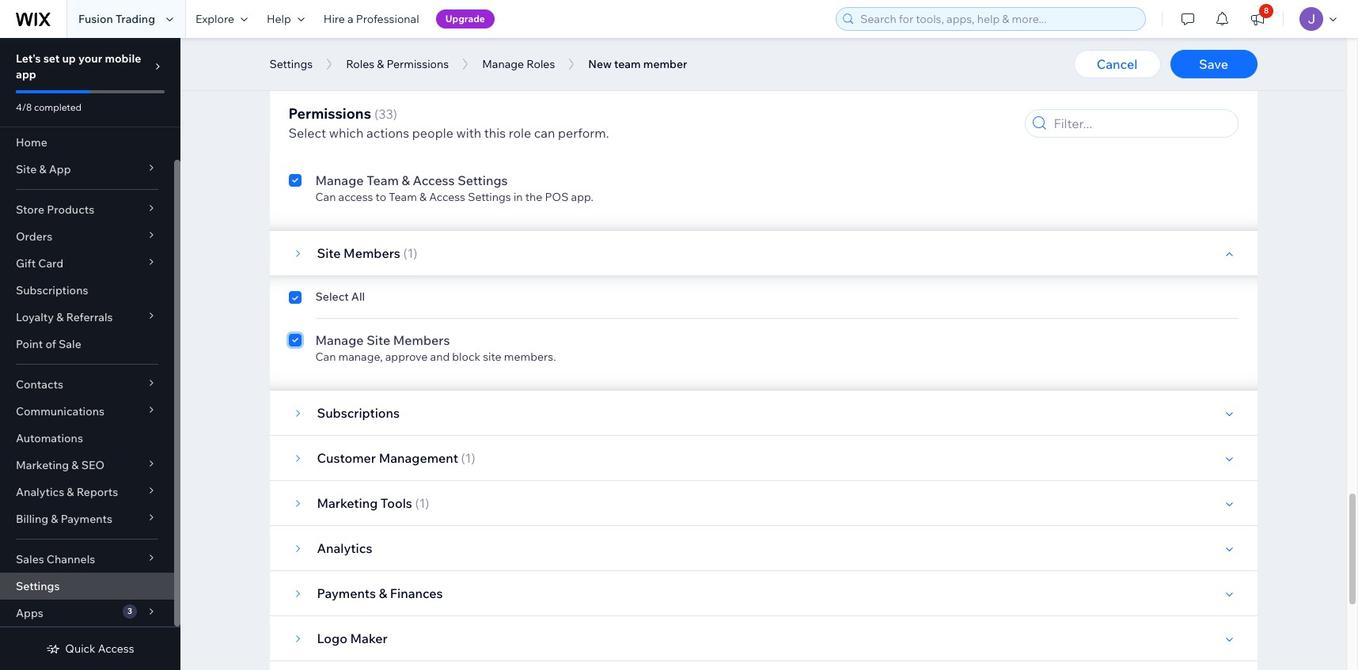 Task type: describe. For each thing, give the bounding box(es) containing it.
channels
[[47, 553, 95, 567]]

settings link
[[0, 573, 174, 600]]

people
[[412, 125, 453, 141]]

) for members
[[413, 245, 418, 261]]

sales channels button
[[0, 546, 174, 573]]

save
[[1199, 56, 1228, 72]]

site & app
[[16, 162, 71, 177]]

your
[[78, 51, 102, 66]]

all
[[351, 290, 365, 304]]

save button
[[1170, 50, 1257, 78]]

settings button
[[262, 52, 321, 76]]

app
[[16, 67, 36, 82]]

1 for marketing tools ( 1 )
[[419, 496, 425, 511]]

seo
[[81, 458, 105, 473]]

in inside manage receipts settings can access receipt settings in the pos app.
[[463, 76, 473, 90]]

) for tools
[[425, 496, 429, 511]]

& down actions on the left of page
[[402, 173, 410, 188]]

the inside manage receipts settings can access receipt settings in the pos app.
[[475, 76, 492, 90]]

manage team & access settings can access to team & access settings in the pos app.
[[315, 173, 594, 204]]

manage for roles
[[482, 57, 524, 71]]

sidebar element
[[0, 38, 180, 670]]

can inside manage site members can manage, approve and block site members.
[[315, 350, 336, 364]]

gift
[[16, 256, 36, 271]]

set
[[43, 51, 60, 66]]

manage for receipts
[[315, 59, 364, 74]]

customer
[[317, 450, 376, 466]]

let's
[[16, 51, 41, 66]]

roles & permissions
[[346, 57, 449, 71]]

the inside the manage cash management settings can access cash management settings in the pos app.
[[533, 133, 550, 147]]

site inside manage site members can manage, approve and block site members.
[[367, 332, 390, 348]]

) for management
[[471, 450, 475, 466]]

payments & finances
[[317, 586, 443, 602]]

1 vertical spatial cash
[[376, 133, 402, 147]]

pos inside manage receipts settings can access receipt settings in the pos app.
[[495, 76, 518, 90]]

a
[[348, 12, 354, 26]]

point of sale
[[16, 337, 81, 351]]

in inside the manage cash management settings can access cash management settings in the pos app.
[[521, 133, 531, 147]]

card
[[38, 256, 63, 271]]

tools
[[381, 496, 412, 511]]

manage for site
[[315, 332, 364, 348]]

actions
[[366, 125, 409, 141]]

explore
[[196, 12, 234, 26]]

( for tools
[[415, 496, 419, 511]]

& for analytics & reports
[[67, 485, 74, 499]]

2 vertical spatial management
[[379, 450, 458, 466]]

app. inside manage team & access settings can access to team & access settings in the pos app.
[[571, 190, 594, 204]]

app. inside the manage cash management settings can access cash management settings in the pos app.
[[579, 133, 601, 147]]

0 vertical spatial access
[[413, 173, 455, 188]]

which
[[329, 125, 364, 141]]

manage cash management settings can access cash management settings in the pos app.
[[315, 116, 601, 147]]

hire a professional
[[324, 12, 419, 26]]

( for members
[[403, 245, 407, 261]]

permissions ( 33 ) select which actions people with this role can perform.
[[289, 104, 609, 141]]

can inside the manage cash management settings can access cash management settings in the pos app.
[[315, 133, 336, 147]]

1 vertical spatial payments
[[317, 586, 376, 602]]

let's set up your mobile app
[[16, 51, 141, 82]]

perform.
[[558, 125, 609, 141]]

store products button
[[0, 196, 174, 223]]

new
[[588, 57, 612, 71]]

can inside manage receipts settings can access receipt settings in the pos app.
[[315, 76, 336, 90]]

manage site members can manage, approve and block site members.
[[315, 332, 556, 364]]

quick
[[65, 642, 96, 656]]

store
[[16, 203, 44, 217]]

completed
[[34, 101, 82, 113]]

site
[[483, 350, 502, 364]]

contacts
[[16, 378, 63, 392]]

billing & payments
[[16, 512, 112, 526]]

logo
[[317, 631, 347, 647]]

marketing & seo button
[[0, 452, 174, 479]]

1 for site members ( 1 )
[[407, 245, 413, 261]]

sales
[[16, 553, 44, 567]]

upgrade
[[445, 13, 485, 25]]

this
[[484, 125, 506, 141]]

Filter... field
[[1049, 110, 1233, 137]]

8 button
[[1240, 0, 1275, 38]]

analytics & reports
[[16, 485, 118, 499]]

0 vertical spatial cash
[[367, 116, 397, 131]]

can
[[534, 125, 555, 141]]

( inside permissions ( 33 ) select which actions people with this role can perform.
[[374, 106, 379, 122]]

products
[[47, 203, 94, 217]]

manage for cash
[[315, 116, 364, 131]]

access inside manage team & access settings can access to team & access settings in the pos app.
[[338, 190, 373, 204]]

3
[[127, 606, 132, 617]]

) inside permissions ( 33 ) select which actions people with this role can perform.
[[393, 106, 397, 122]]

billing
[[16, 512, 48, 526]]

sales channels
[[16, 553, 95, 567]]

quick access button
[[46, 642, 134, 656]]

loyalty & referrals button
[[0, 304, 174, 331]]

manage,
[[338, 350, 383, 364]]

& right to
[[419, 190, 427, 204]]

loyalty & referrals
[[16, 310, 113, 325]]

marketing & seo
[[16, 458, 105, 473]]

help button
[[257, 0, 314, 38]]

customer management ( 1 )
[[317, 450, 475, 466]]

site for site & app
[[16, 162, 37, 177]]

members inside manage site members can manage, approve and block site members.
[[393, 332, 450, 348]]

& for loyalty & referrals
[[56, 310, 64, 325]]

member
[[643, 57, 687, 71]]

subscriptions inside the sidebar element
[[16, 283, 88, 298]]

in inside manage team & access settings can access to team & access settings in the pos app.
[[514, 190, 523, 204]]

store products
[[16, 203, 94, 217]]

1 for customer management ( 1 )
[[465, 450, 471, 466]]

gift card button
[[0, 250, 174, 277]]

site for site members ( 1 )
[[317, 245, 341, 261]]

sale
[[59, 337, 81, 351]]

home
[[16, 135, 47, 150]]

& for roles & permissions
[[377, 57, 384, 71]]

orders
[[16, 230, 52, 244]]

analytics for analytics
[[317, 541, 372, 556]]

& for payments & finances
[[379, 586, 387, 602]]

billing & payments button
[[0, 506, 174, 533]]

new team member button
[[580, 52, 695, 76]]

33
[[379, 106, 393, 122]]

fusion trading
[[78, 12, 155, 26]]

and
[[430, 350, 450, 364]]



Task type: vqa. For each thing, say whether or not it's contained in the screenshot.
Email in the bottom left of the page
no



Task type: locate. For each thing, give the bounding box(es) containing it.
manage inside the manage cash management settings can access cash management settings in the pos app.
[[315, 116, 364, 131]]

point
[[16, 337, 43, 351]]

finances
[[390, 586, 443, 602]]

0 vertical spatial pos
[[495, 76, 518, 90]]

1 vertical spatial members
[[393, 332, 450, 348]]

cash right which
[[367, 116, 397, 131]]

1 horizontal spatial site
[[317, 245, 341, 261]]

roles
[[346, 57, 375, 71], [527, 57, 555, 71]]

0 vertical spatial access
[[338, 76, 373, 90]]

trading
[[116, 12, 155, 26]]

2 vertical spatial app.
[[571, 190, 594, 204]]

1 roles from the left
[[346, 57, 375, 71]]

can left to
[[315, 190, 336, 204]]

communications
[[16, 404, 105, 419]]

&
[[377, 57, 384, 71], [39, 162, 46, 177], [402, 173, 410, 188], [419, 190, 427, 204], [56, 310, 64, 325], [71, 458, 79, 473], [67, 485, 74, 499], [51, 512, 58, 526], [379, 586, 387, 602]]

team right to
[[389, 190, 417, 204]]

)
[[393, 106, 397, 122], [413, 245, 418, 261], [471, 450, 475, 466], [425, 496, 429, 511]]

receipt
[[376, 76, 415, 90]]

cancel button
[[1074, 50, 1161, 78]]

0 vertical spatial the
[[475, 76, 492, 90]]

marketing inside popup button
[[16, 458, 69, 473]]

site down home
[[16, 162, 37, 177]]

& for site & app
[[39, 162, 46, 177]]

marketing tools ( 1 )
[[317, 496, 429, 511]]

point of sale link
[[0, 331, 174, 358]]

roles down a
[[346, 57, 375, 71]]

0 vertical spatial subscriptions
[[16, 283, 88, 298]]

analytics & reports button
[[0, 479, 174, 506]]

in up permissions ( 33 ) select which actions people with this role can perform. at left
[[463, 76, 473, 90]]

settings inside the sidebar element
[[16, 579, 60, 594]]

2 vertical spatial site
[[367, 332, 390, 348]]

1 vertical spatial app.
[[579, 133, 601, 147]]

reports
[[77, 485, 118, 499]]

settings inside button
[[270, 57, 313, 71]]

1 vertical spatial pos
[[553, 133, 576, 147]]

permissions
[[387, 57, 449, 71], [289, 104, 371, 123]]

2 vertical spatial access
[[98, 642, 134, 656]]

access inside the sidebar element
[[98, 642, 134, 656]]

0 vertical spatial team
[[367, 173, 399, 188]]

& left seo at the left of page
[[71, 458, 79, 473]]

referrals
[[66, 310, 113, 325]]

1 horizontal spatial permissions
[[387, 57, 449, 71]]

the
[[475, 76, 492, 90], [533, 133, 550, 147], [525, 190, 543, 204]]

8
[[1264, 6, 1269, 16]]

site
[[16, 162, 37, 177], [317, 245, 341, 261], [367, 332, 390, 348]]

marketing
[[16, 458, 69, 473], [317, 496, 378, 511]]

app. right can
[[579, 133, 601, 147]]

members up approve
[[393, 332, 450, 348]]

& right billing
[[51, 512, 58, 526]]

0 vertical spatial members
[[344, 245, 400, 261]]

receipts
[[367, 59, 418, 74]]

1 horizontal spatial analytics
[[317, 541, 372, 556]]

roles & permissions button
[[338, 52, 457, 76]]

mobile
[[105, 51, 141, 66]]

can left manage,
[[315, 350, 336, 364]]

in down role
[[514, 190, 523, 204]]

2 horizontal spatial site
[[367, 332, 390, 348]]

1 vertical spatial 1
[[465, 450, 471, 466]]

manage inside button
[[482, 57, 524, 71]]

None checkbox
[[289, 114, 301, 147], [289, 171, 301, 204], [289, 331, 301, 364], [289, 114, 301, 147], [289, 171, 301, 204], [289, 331, 301, 364]]

marketing for marketing & seo
[[16, 458, 69, 473]]

& for marketing & seo
[[71, 458, 79, 473]]

2 roles from the left
[[527, 57, 555, 71]]

& inside button
[[377, 57, 384, 71]]

management up tools
[[379, 450, 458, 466]]

0 vertical spatial permissions
[[387, 57, 449, 71]]

site members ( 1 )
[[317, 245, 418, 261]]

management down manage receipts settings can access receipt settings in the pos app.
[[399, 116, 479, 131]]

professional
[[356, 12, 419, 26]]

permissions inside permissions ( 33 ) select which actions people with this role can perform.
[[289, 104, 371, 123]]

site up manage,
[[367, 332, 390, 348]]

0 vertical spatial marketing
[[16, 458, 69, 473]]

up
[[62, 51, 76, 66]]

pos
[[495, 76, 518, 90], [553, 133, 576, 147], [545, 190, 569, 204]]

gift card
[[16, 256, 63, 271]]

help
[[267, 12, 291, 26]]

site & app button
[[0, 156, 174, 183]]

& for billing & payments
[[51, 512, 58, 526]]

cash down 33
[[376, 133, 402, 147]]

& up receipt on the left
[[377, 57, 384, 71]]

manage for team
[[315, 173, 364, 188]]

members
[[344, 245, 400, 261], [393, 332, 450, 348]]

new team member
[[588, 57, 687, 71]]

0 vertical spatial select
[[289, 125, 326, 141]]

orders button
[[0, 223, 174, 250]]

can left actions on the left of page
[[315, 133, 336, 147]]

pos down can
[[545, 190, 569, 204]]

1 vertical spatial access
[[429, 190, 465, 204]]

4 can from the top
[[315, 350, 336, 364]]

0 horizontal spatial 1
[[407, 245, 413, 261]]

( for management
[[461, 450, 465, 466]]

1 vertical spatial select
[[315, 290, 349, 304]]

0 horizontal spatial site
[[16, 162, 37, 177]]

members.
[[504, 350, 556, 364]]

cancel
[[1097, 56, 1138, 72]]

& inside dropdown button
[[56, 310, 64, 325]]

logo maker
[[317, 631, 388, 647]]

1 vertical spatial team
[[389, 190, 417, 204]]

0 vertical spatial in
[[463, 76, 473, 90]]

2 access from the top
[[338, 133, 373, 147]]

pos inside manage team & access settings can access to team & access settings in the pos app.
[[545, 190, 569, 204]]

pos right role
[[553, 133, 576, 147]]

4/8
[[16, 101, 32, 113]]

1 vertical spatial access
[[338, 133, 373, 147]]

subscriptions down "card"
[[16, 283, 88, 298]]

team up to
[[367, 173, 399, 188]]

upgrade button
[[436, 9, 495, 28]]

maker
[[350, 631, 388, 647]]

3 can from the top
[[315, 190, 336, 204]]

subscriptions
[[16, 283, 88, 298], [317, 405, 400, 421]]

manage up manage,
[[315, 332, 364, 348]]

with
[[456, 125, 481, 141]]

0 vertical spatial site
[[16, 162, 37, 177]]

the down can
[[525, 190, 543, 204]]

1 vertical spatial management
[[404, 133, 473, 147]]

& right loyalty
[[56, 310, 64, 325]]

loyalty
[[16, 310, 54, 325]]

2 vertical spatial the
[[525, 190, 543, 204]]

manage inside manage receipts settings can access receipt settings in the pos app.
[[315, 59, 364, 74]]

2 vertical spatial pos
[[545, 190, 569, 204]]

0 horizontal spatial payments
[[61, 512, 112, 526]]

1 horizontal spatial marketing
[[317, 496, 378, 511]]

manage inside manage team & access settings can access to team & access settings in the pos app.
[[315, 173, 364, 188]]

1 vertical spatial subscriptions
[[317, 405, 400, 421]]

roles left new
[[527, 57, 555, 71]]

permissions up which
[[289, 104, 371, 123]]

app. inside manage receipts settings can access receipt settings in the pos app.
[[521, 76, 543, 90]]

manage roles button
[[474, 52, 563, 76]]

the right role
[[533, 133, 550, 147]]

0 vertical spatial payments
[[61, 512, 112, 526]]

app. down manage roles
[[521, 76, 543, 90]]

in left can
[[521, 133, 531, 147]]

manage receipts settings can access receipt settings in the pos app.
[[315, 59, 543, 90]]

& left app
[[39, 162, 46, 177]]

1 access from the top
[[338, 76, 373, 90]]

to
[[376, 190, 386, 204]]

marketing down automations
[[16, 458, 69, 473]]

1 horizontal spatial 1
[[419, 496, 425, 511]]

1 can from the top
[[315, 76, 336, 90]]

payments inside billing & payments popup button
[[61, 512, 112, 526]]

app. down perform. at the left top of page
[[571, 190, 594, 204]]

can inside manage team & access settings can access to team & access settings in the pos app.
[[315, 190, 336, 204]]

approve
[[385, 350, 428, 364]]

0 vertical spatial 1
[[407, 245, 413, 261]]

role
[[509, 125, 531, 141]]

pos inside the manage cash management settings can access cash management settings in the pos app.
[[553, 133, 576, 147]]

manage inside manage site members can manage, approve and block site members.
[[315, 332, 364, 348]]

& left the 'finances'
[[379, 586, 387, 602]]

members up all
[[344, 245, 400, 261]]

pos down manage roles
[[495, 76, 518, 90]]

2 can from the top
[[315, 133, 336, 147]]

the inside manage team & access settings can access to team & access settings in the pos app.
[[525, 190, 543, 204]]

access inside the manage cash management settings can access cash management settings in the pos app.
[[338, 133, 373, 147]]

manage left 33
[[315, 116, 364, 131]]

1 vertical spatial marketing
[[317, 496, 378, 511]]

app.
[[521, 76, 543, 90], [579, 133, 601, 147], [571, 190, 594, 204]]

analytics inside popup button
[[16, 485, 64, 499]]

1 vertical spatial site
[[317, 245, 341, 261]]

fusion
[[78, 12, 113, 26]]

marketing for marketing tools ( 1 )
[[317, 496, 378, 511]]

communications button
[[0, 398, 174, 425]]

payments down analytics & reports popup button
[[61, 512, 112, 526]]

automations link
[[0, 425, 174, 452]]

analytics down marketing tools ( 1 )
[[317, 541, 372, 556]]

& left reports in the left bottom of the page
[[67, 485, 74, 499]]

subscriptions link
[[0, 277, 174, 304]]

4/8 completed
[[16, 101, 82, 113]]

2 horizontal spatial 1
[[465, 450, 471, 466]]

2 vertical spatial 1
[[419, 496, 425, 511]]

analytics for analytics & reports
[[16, 485, 64, 499]]

subscriptions up customer
[[317, 405, 400, 421]]

0 vertical spatial management
[[399, 116, 479, 131]]

hire
[[324, 12, 345, 26]]

select all
[[315, 290, 365, 304]]

home link
[[0, 129, 174, 156]]

1 horizontal spatial roles
[[527, 57, 555, 71]]

team
[[367, 173, 399, 188], [389, 190, 417, 204]]

2 vertical spatial access
[[338, 190, 373, 204]]

0 horizontal spatial subscriptions
[[16, 283, 88, 298]]

0 horizontal spatial roles
[[346, 57, 375, 71]]

permissions up receipt on the left
[[387, 57, 449, 71]]

Search for tools, apps, help & more... field
[[856, 8, 1141, 30]]

manage down "upgrade" button in the left top of the page
[[482, 57, 524, 71]]

access
[[338, 76, 373, 90], [338, 133, 373, 147], [338, 190, 373, 204]]

manage down hire
[[315, 59, 364, 74]]

2 vertical spatial in
[[514, 190, 523, 204]]

permissions inside button
[[387, 57, 449, 71]]

3 access from the top
[[338, 190, 373, 204]]

& inside popup button
[[71, 458, 79, 473]]

1 vertical spatial the
[[533, 133, 550, 147]]

0 vertical spatial analytics
[[16, 485, 64, 499]]

payments up logo maker
[[317, 586, 376, 602]]

select inside permissions ( 33 ) select which actions people with this role can perform.
[[289, 125, 326, 141]]

site inside popup button
[[16, 162, 37, 177]]

access inside manage receipts settings can access receipt settings in the pos app.
[[338, 76, 373, 90]]

settings
[[270, 57, 313, 71], [421, 59, 471, 74], [418, 76, 461, 90], [482, 116, 532, 131], [476, 133, 519, 147], [458, 173, 508, 188], [468, 190, 511, 204], [16, 579, 60, 594]]

can up which
[[315, 76, 336, 90]]

hire a professional link
[[314, 0, 429, 38]]

1 vertical spatial analytics
[[317, 541, 372, 556]]

select left all
[[315, 290, 349, 304]]

site up select all
[[317, 245, 341, 261]]

1 vertical spatial permissions
[[289, 104, 371, 123]]

0 horizontal spatial permissions
[[289, 104, 371, 123]]

select left which
[[289, 125, 326, 141]]

1 vertical spatial in
[[521, 133, 531, 147]]

None checkbox
[[289, 57, 301, 90], [289, 290, 301, 309], [289, 57, 301, 90], [289, 290, 301, 309]]

automations
[[16, 431, 83, 446]]

manage
[[482, 57, 524, 71], [315, 59, 364, 74], [315, 116, 364, 131], [315, 173, 364, 188], [315, 332, 364, 348]]

management up manage team & access settings can access to team & access settings in the pos app.
[[404, 133, 473, 147]]

manage down which
[[315, 173, 364, 188]]

quick access
[[65, 642, 134, 656]]

apps
[[16, 606, 43, 621]]

0 horizontal spatial marketing
[[16, 458, 69, 473]]

0 horizontal spatial analytics
[[16, 485, 64, 499]]

access
[[413, 173, 455, 188], [429, 190, 465, 204], [98, 642, 134, 656]]

analytics up billing
[[16, 485, 64, 499]]

team
[[614, 57, 641, 71]]

1
[[407, 245, 413, 261], [465, 450, 471, 466], [419, 496, 425, 511]]

in
[[463, 76, 473, 90], [521, 133, 531, 147], [514, 190, 523, 204]]

the down manage roles
[[475, 76, 492, 90]]

0 vertical spatial app.
[[521, 76, 543, 90]]

1 horizontal spatial subscriptions
[[317, 405, 400, 421]]

marketing down customer
[[317, 496, 378, 511]]

contacts button
[[0, 371, 174, 398]]

select
[[289, 125, 326, 141], [315, 290, 349, 304]]

1 horizontal spatial payments
[[317, 586, 376, 602]]



